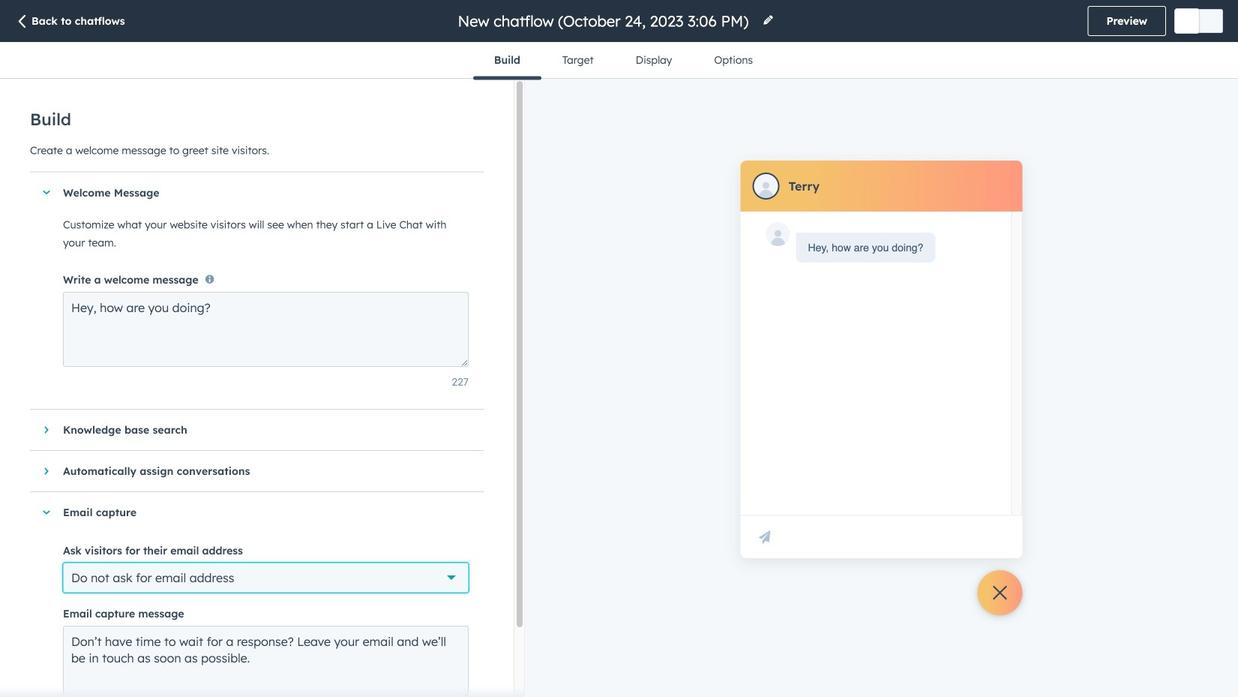 Task type: describe. For each thing, give the bounding box(es) containing it.
0 vertical spatial caret image
[[42, 191, 51, 194]]

agent says: hey, how are you doing? element
[[809, 239, 924, 257]]



Task type: vqa. For each thing, say whether or not it's contained in the screenshot.
caret icon to the top
yes



Task type: locate. For each thing, give the bounding box(es) containing it.
caret image
[[42, 191, 51, 194], [45, 425, 48, 434], [45, 467, 48, 476]]

2 vertical spatial caret image
[[45, 467, 48, 476]]

None text field
[[63, 292, 469, 367], [63, 626, 469, 697], [63, 292, 469, 367], [63, 626, 469, 697]]

caret image
[[42, 511, 51, 514]]

None field
[[457, 11, 754, 31]]

1 vertical spatial caret image
[[45, 425, 48, 434]]

navigation
[[473, 42, 774, 80]]



